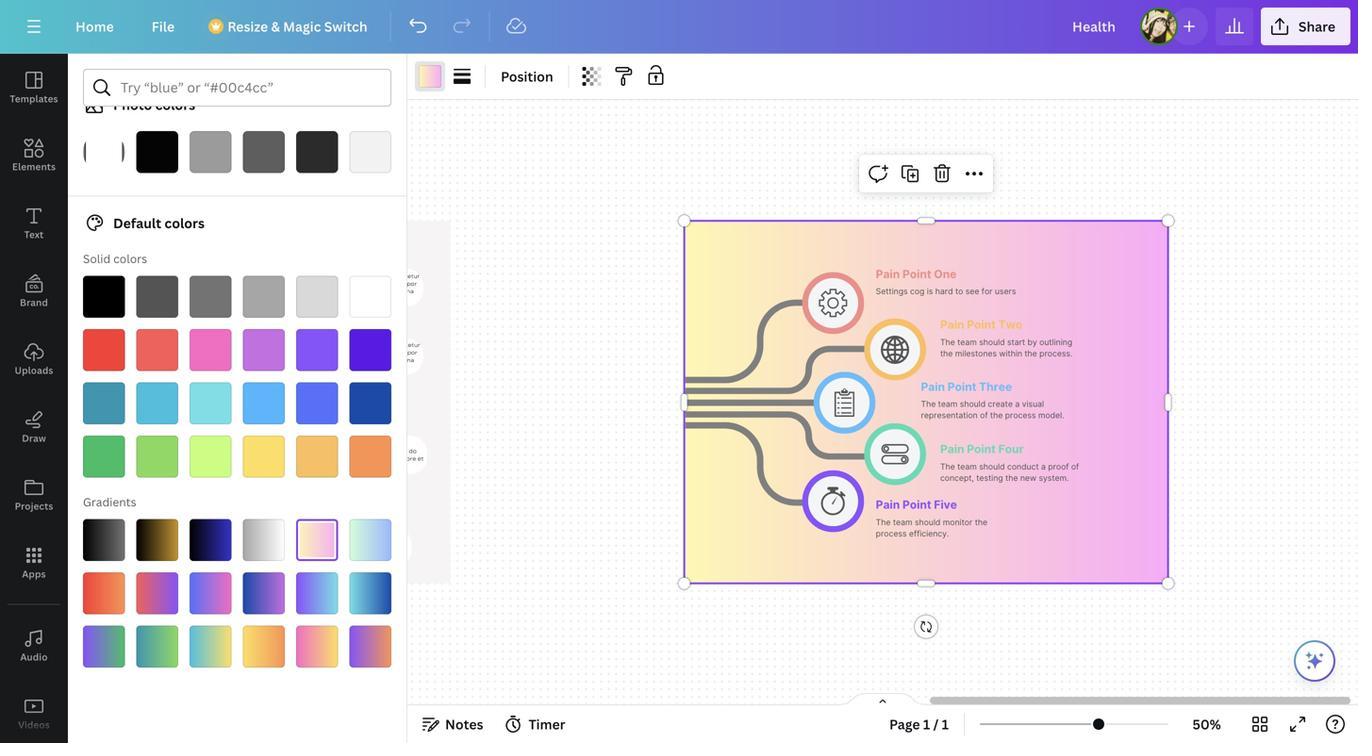 Task type: vqa. For each thing, say whether or not it's contained in the screenshot.
right 'Green'
no



Task type: locate. For each thing, give the bounding box(es) containing it.
linear gradient 90°: #ff66c4, #ffde59 image
[[296, 626, 338, 668], [296, 626, 338, 668]]

grass green #7ed957 image
[[136, 436, 178, 478], [136, 436, 178, 478]]

a left proof
[[1041, 462, 1046, 471]]

1 horizontal spatial a
[[1041, 462, 1046, 471]]

1 horizontal spatial 1
[[942, 715, 949, 733]]

home
[[75, 17, 114, 35]]

linear gradient 90°: #000000, #3533cd image
[[190, 519, 232, 561], [190, 519, 232, 561]]

team up milestones
[[957, 337, 977, 347]]

0 vertical spatial colors
[[155, 96, 195, 114]]

linear gradient 90°: #0cc0df, #ffde59 image
[[190, 626, 232, 668]]

team inside the team should create a visual representation of the process model.
[[938, 399, 958, 409]]

0 horizontal spatial of
[[980, 411, 988, 420]]

dark turquoise #0097b2 image
[[83, 382, 125, 424], [83, 382, 125, 424]]

pain for pain point three
[[921, 380, 945, 393]]

a inside the team should create a visual representation of the process model.
[[1015, 399, 1020, 409]]

should for the
[[979, 337, 1005, 347]]

peach #ffbd59 image
[[296, 436, 338, 478]]

timer
[[529, 715, 565, 733]]

colors
[[155, 96, 195, 114], [165, 214, 205, 232], [113, 251, 147, 266]]

gray #a6a6a6 image
[[243, 276, 285, 318]]

violet #5e17eb image
[[349, 329, 391, 371]]

linear gradient 90°: #004aad, #cb6ce6 image
[[243, 573, 285, 614], [243, 573, 285, 614]]

colors right photo
[[155, 96, 195, 114]]

of down three
[[980, 411, 988, 420]]

point
[[903, 267, 931, 281], [967, 318, 996, 331], [948, 380, 976, 393], [967, 442, 996, 456], [903, 498, 931, 511]]

the up concept, on the right bottom of page
[[940, 462, 955, 471]]

process.
[[1040, 349, 1073, 358]]

of inside the team should create a visual representation of the process model.
[[980, 411, 988, 420]]

by
[[1028, 337, 1037, 347]]

cobalt blue #004aad image
[[349, 382, 391, 424]]

the
[[940, 337, 955, 347], [921, 399, 936, 409], [940, 462, 955, 471], [876, 517, 891, 527]]

timer button
[[498, 709, 573, 739]]

should up milestones
[[979, 337, 1005, 347]]

linear gradient 90°: #fff7ad, #ffa9f9 image
[[419, 65, 441, 88], [296, 519, 338, 561]]

royal blue #5271ff image
[[296, 382, 338, 424]]

0 vertical spatial linear gradient 90°: #fff7ad, #ffa9f9 image
[[419, 65, 441, 88]]

should up testing
[[979, 462, 1005, 471]]

brand button
[[0, 257, 68, 325]]

1 horizontal spatial of
[[1071, 462, 1079, 471]]

1 horizontal spatial process
[[1005, 411, 1036, 420]]

2 vertical spatial colors
[[113, 251, 147, 266]]

linear gradient 90°: #8c52ff, #5ce1e6 image
[[296, 573, 338, 614]]

violet #5e17eb image
[[349, 329, 391, 371]]

should up efficiency.
[[915, 517, 941, 527]]

point up representation
[[948, 380, 976, 393]]

the for of
[[940, 462, 955, 471]]

linear gradient 90°: #8c52ff, #ff914d image
[[349, 626, 391, 668], [349, 626, 391, 668]]

lime #c1ff72 image
[[190, 436, 232, 478]]

linear gradient 90°: #0cc0df, #ffde59 image
[[190, 626, 232, 668]]

representation
[[921, 411, 978, 420]]

a for proof
[[1041, 462, 1046, 471]]

#9b9b9b image
[[190, 131, 232, 173], [190, 131, 232, 173]]

text button
[[0, 190, 68, 257]]

process inside the team should create a visual representation of the process model.
[[1005, 411, 1036, 420]]

Design title text field
[[1057, 8, 1133, 45]]

pain up the team should monitor the process efficiency.
[[876, 498, 900, 511]]

point up the team should monitor the process efficiency.
[[903, 498, 931, 511]]

team up representation
[[938, 399, 958, 409]]

a inside 'the team should conduct a proof of concept, testing the new system.'
[[1041, 462, 1046, 471]]

team up concept, on the right bottom of page
[[957, 462, 977, 471]]

linear gradient 90°: #a6a6a6, #ffffff image
[[243, 519, 285, 561]]

projects button
[[0, 461, 68, 529]]

1 right /
[[942, 715, 949, 733]]

pink #ff66c4 image
[[190, 329, 232, 371]]

a
[[1015, 399, 1020, 409], [1041, 462, 1046, 471]]

light blue #38b6ff image
[[243, 382, 285, 424]]

videos
[[18, 719, 50, 731]]

the
[[940, 349, 953, 358], [1025, 349, 1037, 358], [990, 411, 1003, 420], [1005, 473, 1018, 483], [975, 517, 988, 527]]

0 horizontal spatial a
[[1015, 399, 1020, 409]]

pain
[[876, 267, 900, 281], [940, 318, 964, 331], [921, 380, 945, 393], [940, 442, 964, 456], [876, 498, 900, 511]]

gradients
[[83, 494, 136, 510]]

1 left /
[[923, 715, 930, 733]]

peach #ffbd59 image
[[296, 436, 338, 478]]

the inside the team should monitor the process efficiency.
[[876, 517, 891, 527]]

50%
[[1193, 715, 1221, 733]]

the inside 'the team should conduct a proof of concept, testing the new system.'
[[940, 462, 955, 471]]

should
[[979, 337, 1005, 347], [960, 399, 986, 409], [979, 462, 1005, 471], [915, 517, 941, 527]]

purple #8c52ff image
[[296, 329, 338, 371], [296, 329, 338, 371]]

pain point two
[[940, 318, 1023, 331]]

linear gradient 90°: #000000, #737373 image
[[83, 519, 125, 561], [83, 519, 125, 561]]

linear gradient 90°: #cdffd8, #94b9ff image
[[349, 519, 391, 561]]

colors for photo colors
[[155, 96, 195, 114]]

the team should conduct a proof of concept, testing the new system.
[[940, 462, 1081, 483]]

elements button
[[0, 122, 68, 190]]

1 vertical spatial linear gradient 90°: #fff7ad, #ffa9f9 image
[[296, 519, 338, 561]]

page 1 / 1
[[889, 715, 949, 733]]

brand
[[20, 296, 48, 309]]

the up representation
[[921, 399, 936, 409]]

cog
[[910, 287, 925, 296]]

colors right the default
[[165, 214, 205, 232]]

green #00bf63 image
[[83, 436, 125, 478], [83, 436, 125, 478]]

1
[[923, 715, 930, 733], [942, 715, 949, 733]]

should inside 'the team should start by outlining the milestones within the process.'
[[979, 337, 1005, 347]]

process down visual
[[1005, 411, 1036, 420]]

home link
[[60, 8, 129, 45]]

1 vertical spatial process
[[876, 529, 907, 538]]

process left efficiency.
[[876, 529, 907, 538]]

default colors
[[113, 214, 205, 232]]

pain up representation
[[921, 380, 945, 393]]

team
[[957, 337, 977, 347], [938, 399, 958, 409], [957, 462, 977, 471], [893, 517, 913, 527]]

should inside 'the team should conduct a proof of concept, testing the new system.'
[[979, 462, 1005, 471]]

the down create
[[990, 411, 1003, 420]]

turquoise blue #5ce1e6 image
[[190, 382, 232, 424], [190, 382, 232, 424]]

royal blue #5271ff image
[[296, 382, 338, 424]]

pain up settings on the right top of the page
[[876, 267, 900, 281]]

the for the
[[940, 337, 955, 347]]

four
[[998, 442, 1024, 456]]

a for visual
[[1015, 399, 1020, 409]]

team inside 'the team should start by outlining the milestones within the process.'
[[957, 337, 977, 347]]

colors right solid
[[113, 251, 147, 266]]

1 vertical spatial a
[[1041, 462, 1046, 471]]

white #ffffff image
[[349, 276, 391, 318]]

concept,
[[940, 473, 974, 483]]

should inside the team should monitor the process efficiency.
[[915, 517, 941, 527]]

0 horizontal spatial process
[[876, 529, 907, 538]]

the down conduct
[[1005, 473, 1018, 483]]

resize & magic switch
[[227, 17, 367, 35]]

system.
[[1039, 473, 1069, 483]]

show pages image
[[838, 692, 928, 707]]

icon image
[[819, 289, 847, 317], [835, 389, 855, 417], [881, 444, 909, 464]]

#2b2b2b image
[[296, 131, 338, 173]]

point left two
[[967, 318, 996, 331]]

orange #ff914d image
[[349, 436, 391, 478], [349, 436, 391, 478]]

gray #a6a6a6 image
[[243, 276, 285, 318]]

the down pain point five
[[876, 517, 891, 527]]

1 vertical spatial of
[[1071, 462, 1079, 471]]

0 horizontal spatial linear gradient 90°: #fff7ad, #ffa9f9 image
[[296, 519, 338, 561]]

should down pain point three at right
[[960, 399, 986, 409]]

the team should monitor the process efficiency.
[[876, 517, 990, 538]]

colors for solid colors
[[113, 251, 147, 266]]

1 vertical spatial linear gradient 90°: #fff7ad, #ffa9f9 image
[[296, 519, 338, 561]]

the inside the team should create a visual representation of the process model.
[[921, 399, 936, 409]]

five
[[934, 498, 957, 511]]

#f2f2f2 image
[[349, 131, 391, 173], [349, 131, 391, 173]]

linear gradient 90°: #fff7ad, #ffa9f9 image
[[419, 65, 441, 88], [296, 519, 338, 561]]

templates
[[10, 92, 58, 105]]

yellow #ffde59 image
[[243, 436, 285, 478]]

to
[[955, 287, 963, 296]]

gray #737373 image
[[190, 276, 232, 318], [190, 276, 232, 318]]

0 horizontal spatial 1
[[923, 715, 930, 733]]

within
[[999, 349, 1022, 358]]

team inside 'the team should conduct a proof of concept, testing the new system.'
[[957, 462, 977, 471]]

of
[[980, 411, 988, 420], [1071, 462, 1079, 471]]

linear gradient 90°: #0097b2, #7ed957 image
[[136, 626, 178, 668], [136, 626, 178, 668]]

0 vertical spatial a
[[1015, 399, 1020, 409]]

uploads button
[[0, 325, 68, 393]]

the down pain point two
[[940, 337, 955, 347]]

0 vertical spatial linear gradient 90°: #fff7ad, #ffa9f9 image
[[419, 65, 441, 88]]

2 1 from the left
[[942, 715, 949, 733]]

photo
[[113, 96, 152, 114]]

point for one
[[903, 267, 931, 281]]

1 1 from the left
[[923, 715, 930, 733]]

point left four
[[967, 442, 996, 456]]

1 vertical spatial colors
[[165, 214, 205, 232]]

audio
[[20, 651, 48, 664]]

pain down settings cog is hard to see for users
[[940, 318, 964, 331]]

linear gradient 90°: #ffde59, #ff914d image
[[243, 626, 285, 668]]

switch
[[324, 17, 367, 35]]

0 vertical spatial of
[[980, 411, 988, 420]]

pain up concept, on the right bottom of page
[[940, 442, 964, 456]]

team down pain point five
[[893, 517, 913, 527]]

linear gradient 90°: #a6a6a6, #ffffff image
[[243, 519, 285, 561]]

model.
[[1038, 411, 1064, 420]]

aqua blue #0cc0df image
[[136, 382, 178, 424]]

linear gradient 90°: #5de0e6, #004aad image
[[349, 573, 391, 614], [349, 573, 391, 614]]

process
[[1005, 411, 1036, 420], [876, 529, 907, 538]]

linear gradient 90°: #8c52ff, #5ce1e6 image
[[296, 573, 338, 614]]

magenta #cb6ce6 image
[[243, 329, 285, 371], [243, 329, 285, 371]]

0 vertical spatial process
[[1005, 411, 1036, 420]]

1 horizontal spatial linear gradient 90°: #fff7ad, #ffa9f9 image
[[419, 65, 441, 88]]

notes button
[[415, 709, 491, 739]]

light blue #38b6ff image
[[243, 382, 285, 424]]

should for of
[[979, 462, 1005, 471]]

point for four
[[967, 442, 996, 456]]

point up the cog
[[903, 267, 931, 281]]

bright red #ff3131 image
[[83, 329, 125, 371], [83, 329, 125, 371]]

of inside 'the team should conduct a proof of concept, testing the new system.'
[[1071, 462, 1079, 471]]

templates button
[[0, 54, 68, 122]]

50% button
[[1176, 709, 1237, 739]]

black #000000 image
[[83, 276, 125, 318]]

/
[[933, 715, 939, 733]]

solid
[[83, 251, 111, 266]]

of right proof
[[1071, 462, 1079, 471]]

point for three
[[948, 380, 976, 393]]

the right monitor
[[975, 517, 988, 527]]

should inside the team should create a visual representation of the process model.
[[960, 399, 986, 409]]

colors for default colors
[[165, 214, 205, 232]]

linear gradient 90°: #000000, #c89116 image
[[136, 519, 178, 561]]

team inside the team should monitor the process efficiency.
[[893, 517, 913, 527]]

light gray #d9d9d9 image
[[296, 276, 338, 318], [296, 276, 338, 318]]

the inside 'the team should start by outlining the milestones within the process.'
[[940, 337, 955, 347]]

dark gray #545454 image
[[136, 276, 178, 318], [136, 276, 178, 318]]

a left visual
[[1015, 399, 1020, 409]]



Task type: describe. For each thing, give the bounding box(es) containing it.
elements
[[12, 160, 56, 173]]

create
[[988, 399, 1013, 409]]

audio button
[[0, 612, 68, 680]]

process inside the team should monitor the process efficiency.
[[876, 529, 907, 538]]

draw
[[22, 432, 46, 445]]

apps button
[[0, 529, 68, 597]]

linear gradient 90°: #ff3131, #ff914d image
[[83, 573, 125, 614]]

testing
[[976, 473, 1003, 483]]

the inside the team should monitor the process efficiency.
[[975, 517, 988, 527]]

text
[[24, 228, 44, 241]]

pain for pain point two
[[940, 318, 964, 331]]

linear gradient 90°: #ff3131, #ff914d image
[[83, 573, 125, 614]]

team for the
[[957, 337, 977, 347]]

photo colors
[[113, 96, 195, 114]]

default
[[113, 214, 161, 232]]

linear gradient 90°: #5170ff, #ff66c4 image
[[190, 573, 232, 614]]

#040404 image
[[136, 131, 178, 173]]

pain for pain point four
[[940, 442, 964, 456]]

file button
[[137, 8, 190, 45]]

lime #c1ff72 image
[[190, 436, 232, 478]]

pink #ff66c4 image
[[190, 329, 232, 371]]

side panel tab list
[[0, 54, 68, 743]]

linear gradient 90°: #ff5757, #8c52ff image
[[136, 573, 178, 614]]

2 vertical spatial icon image
[[881, 444, 909, 464]]

monitor
[[943, 517, 973, 527]]

point for five
[[903, 498, 931, 511]]

for
[[982, 287, 993, 296]]

users
[[995, 287, 1016, 296]]

main menu bar
[[0, 0, 1358, 54]]

point for two
[[967, 318, 996, 331]]

pain point four
[[940, 442, 1024, 456]]

videos button
[[0, 680, 68, 743]]

coral red #ff5757 image
[[136, 329, 178, 371]]

solid colors
[[83, 251, 147, 266]]

#2b2b2b image
[[296, 131, 338, 173]]

notes
[[445, 715, 483, 733]]

proof
[[1048, 462, 1069, 471]]

0 horizontal spatial linear gradient 90°: #fff7ad, #ffa9f9 image
[[296, 519, 338, 561]]

file
[[152, 17, 175, 35]]

coral red #ff5757 image
[[136, 329, 178, 371]]

resize & magic switch button
[[197, 8, 383, 45]]

the down by
[[1025, 349, 1037, 358]]

see
[[966, 287, 979, 296]]

the left milestones
[[940, 349, 953, 358]]

linear gradient 90°: #5170ff, #ff66c4 image
[[190, 573, 232, 614]]

#5e5e5e image
[[243, 131, 285, 173]]

&
[[271, 17, 280, 35]]

the inside 'the team should conduct a proof of concept, testing the new system.'
[[1005, 473, 1018, 483]]

two
[[998, 318, 1023, 331]]

0 vertical spatial icon image
[[819, 289, 847, 317]]

magic
[[283, 17, 321, 35]]

cobalt blue #004aad image
[[349, 382, 391, 424]]

hard
[[935, 287, 953, 296]]

should for efficiency.
[[915, 517, 941, 527]]

share
[[1299, 17, 1336, 35]]

black #000000 image
[[83, 276, 125, 318]]

efficiency.
[[909, 529, 949, 538]]

is
[[927, 287, 933, 296]]

position
[[501, 67, 553, 85]]

pain for pain point one
[[876, 267, 900, 281]]

white #ffffff image
[[349, 276, 391, 318]]

pain point one
[[876, 267, 957, 281]]

linear gradient 90°: #000000, #c89116 image
[[136, 519, 178, 561]]

draw button
[[0, 393, 68, 461]]

start
[[1007, 337, 1025, 347]]

pain point three
[[921, 380, 1012, 393]]

Try "blue" or "#00c4cc" search field
[[121, 70, 379, 106]]

linear gradient 90°: #8c52ff, #00bf63 image
[[83, 626, 125, 668]]

projects
[[15, 500, 53, 513]]

1 horizontal spatial linear gradient 90°: #fff7ad, #ffa9f9 image
[[419, 65, 441, 88]]

the team should create a visual representation of the process model.
[[921, 399, 1064, 420]]

linear gradient 90°: #8c52ff, #00bf63 image
[[83, 626, 125, 668]]

team for representation
[[938, 399, 958, 409]]

should for representation
[[960, 399, 986, 409]]

position button
[[493, 61, 561, 91]]

one
[[934, 267, 957, 281]]

linear gradient 90°: #ff5757, #8c52ff image
[[136, 573, 178, 614]]

settings
[[876, 287, 908, 296]]

settings cog is hard to see for users
[[876, 287, 1016, 296]]

yellow #ffde59 image
[[243, 436, 285, 478]]

apps
[[22, 568, 46, 581]]

new
[[1020, 473, 1037, 483]]

the for efficiency.
[[876, 517, 891, 527]]

1 vertical spatial icon image
[[835, 389, 855, 417]]

the team should start by outlining the milestones within the process.
[[940, 337, 1075, 358]]

three
[[979, 380, 1012, 393]]

resize
[[227, 17, 268, 35]]

linear gradient 90°: #cdffd8, #94b9ff image
[[349, 519, 391, 561]]

share button
[[1261, 8, 1351, 45]]

#040404 image
[[136, 131, 178, 173]]

uploads
[[15, 364, 53, 377]]

#5e5e5e image
[[243, 131, 285, 173]]

outlining
[[1040, 337, 1073, 347]]

visual
[[1022, 399, 1044, 409]]

linear gradient 90°: #ffde59, #ff914d image
[[243, 626, 285, 668]]

milestones
[[955, 349, 997, 358]]

chronometer icon image
[[821, 487, 845, 516]]

pain point five
[[876, 498, 957, 511]]

page
[[889, 715, 920, 733]]

canva assistant image
[[1303, 650, 1326, 672]]

team for of
[[957, 462, 977, 471]]

team for efficiency.
[[893, 517, 913, 527]]

pain for pain point five
[[876, 498, 900, 511]]

the for representation
[[921, 399, 936, 409]]

aqua blue #0cc0df image
[[136, 382, 178, 424]]

the inside the team should create a visual representation of the process model.
[[990, 411, 1003, 420]]

conduct
[[1007, 462, 1039, 471]]



